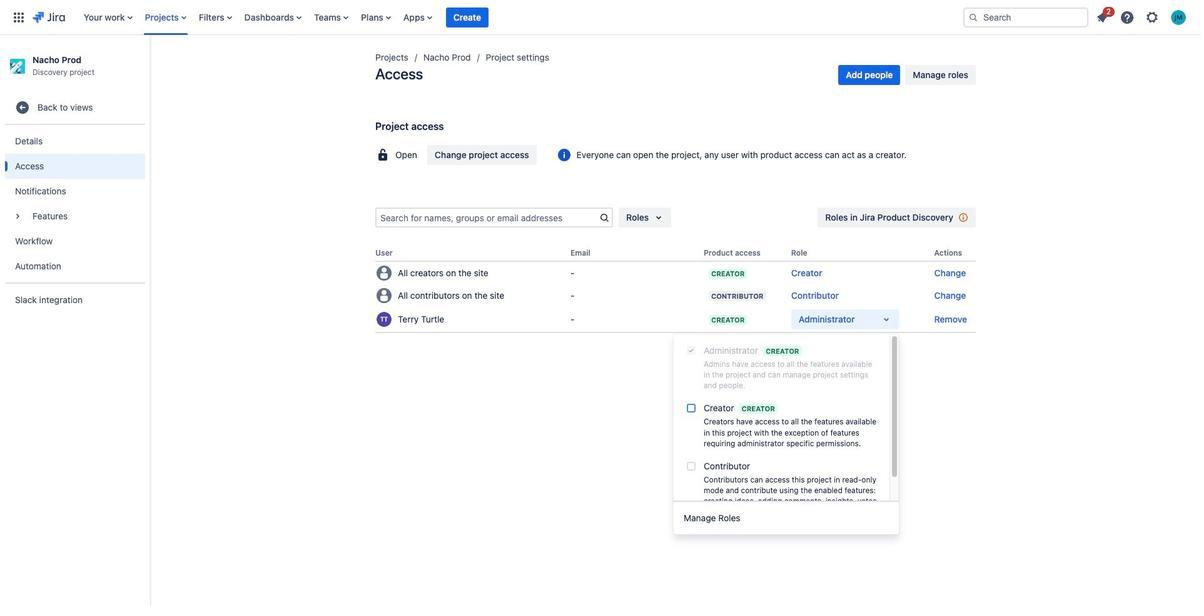 Task type: vqa. For each thing, say whether or not it's contained in the screenshot.
Show subtasks image to the left
no



Task type: locate. For each thing, give the bounding box(es) containing it.
None search field
[[963, 7, 1089, 27]]

Search for names, groups or email addresses field
[[377, 209, 597, 226]]

back to views image
[[15, 100, 30, 115]]

1 horizontal spatial list
[[1091, 5, 1194, 28]]

list item
[[446, 0, 489, 35], [1091, 5, 1115, 27]]

help image
[[1120, 10, 1135, 25]]

notifications image
[[1095, 10, 1110, 25]]

0 horizontal spatial list
[[77, 0, 953, 35]]

group
[[5, 88, 145, 321], [5, 124, 145, 283], [674, 335, 899, 523]]

list
[[77, 0, 953, 35], [1091, 5, 1194, 28]]

open project icon image
[[375, 148, 390, 163]]

jira image
[[33, 10, 65, 25], [33, 10, 65, 25]]

banner
[[0, 0, 1201, 35]]

your profile and settings image
[[1171, 10, 1186, 25]]



Task type: describe. For each thing, give the bounding box(es) containing it.
appswitcher icon image
[[11, 10, 26, 25]]

jira product discovery navigation element
[[0, 35, 150, 606]]

current project sidebar image
[[136, 50, 164, 75]]

info image
[[557, 148, 572, 163]]

settings image
[[1145, 10, 1160, 25]]

primary element
[[8, 0, 953, 35]]

info icon image
[[956, 210, 971, 225]]

Search field
[[963, 7, 1089, 27]]

search image
[[968, 12, 978, 22]]

0 horizontal spatial list item
[[446, 0, 489, 35]]

search image
[[597, 210, 612, 225]]

1 horizontal spatial list item
[[1091, 5, 1115, 27]]

open roles dropdown image
[[879, 312, 894, 327]]



